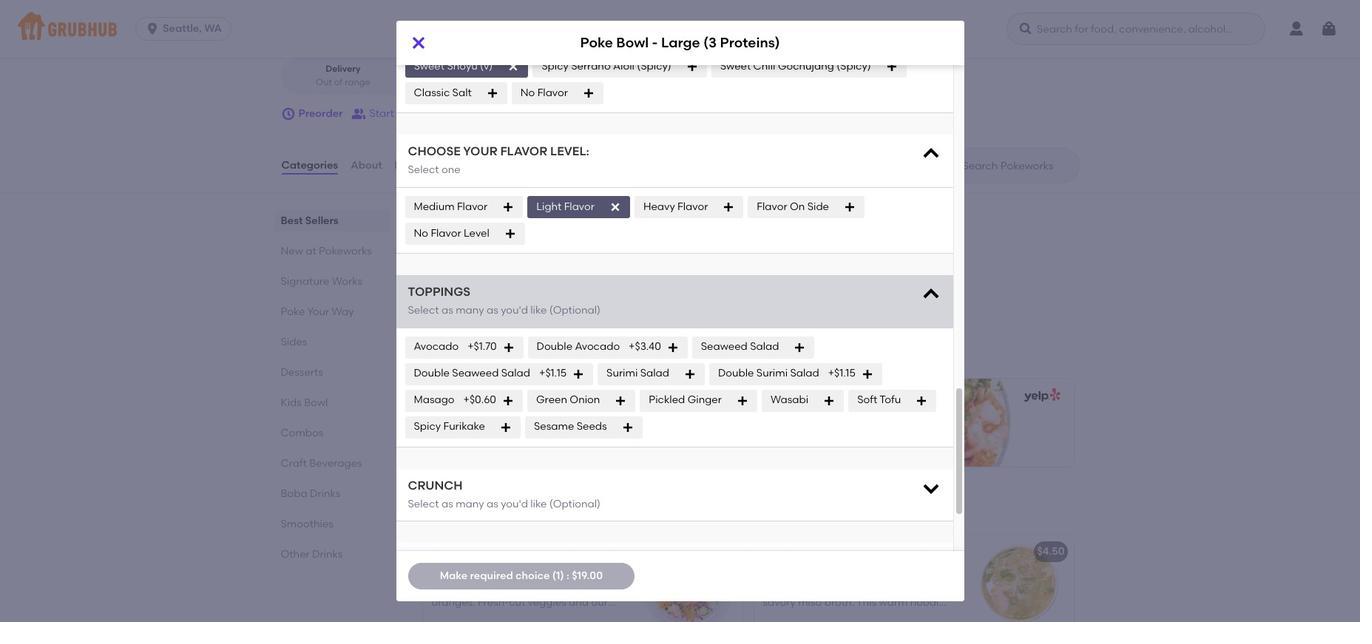 Task type: vqa. For each thing, say whether or not it's contained in the screenshot.
the on
yes



Task type: locate. For each thing, give the bounding box(es) containing it.
categories
[[282, 159, 338, 172]]

flavor for heavy flavor
[[678, 200, 708, 213]]

at
[[306, 245, 317, 258], [459, 501, 476, 520]]

svg image
[[1321, 20, 1338, 38], [1019, 21, 1034, 36], [410, 34, 427, 52], [508, 61, 520, 72], [886, 61, 898, 72], [487, 87, 499, 99], [583, 87, 595, 99], [281, 107, 296, 121], [667, 342, 679, 353], [794, 342, 806, 353], [684, 368, 696, 380], [862, 368, 874, 380], [502, 395, 514, 407], [615, 395, 627, 407], [824, 395, 835, 407], [916, 395, 928, 407], [622, 421, 634, 433], [921, 478, 942, 498]]

0 vertical spatial $15.65
[[434, 436, 465, 449]]

0 vertical spatial shoyu
[[746, 33, 777, 46]]

0 vertical spatial proteins)
[[720, 34, 780, 51]]

1 horizontal spatial yelp image
[[1021, 389, 1061, 403]]

salad down +$3.40
[[641, 367, 670, 380]]

1 horizontal spatial proteins)
[[720, 34, 780, 51]]

crunch
[[408, 478, 463, 492]]

:
[[567, 570, 570, 582]]

aioli down sriracha aioli (spicy)
[[613, 60, 635, 72]]

1 horizontal spatial order
[[595, 27, 618, 37]]

craft beverages
[[281, 457, 362, 470]]

sriracha
[[554, 33, 597, 46]]

• right mi
[[462, 77, 466, 87]]

$19.00 right :
[[572, 570, 603, 582]]

1 horizontal spatial $19.00
[[765, 436, 796, 449]]

on inside best sellers most ordered on grubhub
[[489, 353, 502, 366]]

0 horizontal spatial new at pokeworks
[[281, 245, 372, 258]]

seattle, wa
[[163, 22, 222, 35]]

valid
[[463, 250, 487, 262]]

1 vertical spatial best
[[420, 332, 454, 351]]

select inside toppings select as many as you'd like (optional)
[[408, 304, 439, 317]]

(spicy) right gochujang
[[837, 60, 871, 72]]

avocado up double seaweed salad
[[414, 341, 459, 353]]

1 vertical spatial aioli
[[613, 60, 635, 72]]

0 horizontal spatial $19.00
[[572, 570, 603, 582]]

2 horizontal spatial double
[[718, 367, 754, 380]]

2 select from the top
[[408, 304, 439, 317]]

poke bowl - large (3 proteins)
[[580, 34, 780, 51]]

0 vertical spatial of
[[334, 77, 343, 87]]

+$1.15 up green
[[539, 367, 567, 380]]

way right your
[[332, 306, 354, 318]]

2 many from the top
[[456, 498, 484, 511]]

on up double seaweed salad
[[489, 353, 502, 366]]

1 sweet from the left
[[414, 60, 445, 72]]

1 horizontal spatial double
[[537, 341, 573, 353]]

0 vertical spatial $19.00
[[765, 436, 796, 449]]

of left the $15
[[560, 250, 570, 262]]

level
[[464, 227, 490, 239]]

1 vertical spatial order
[[429, 107, 456, 120]]

wasabi
[[771, 394, 809, 407]]

0 vertical spatial way
[[364, 3, 386, 16]]

2 +$1.15 from the left
[[829, 367, 856, 380]]

1 horizontal spatial +$1.15
[[829, 367, 856, 380]]

0 horizontal spatial +$1.15
[[539, 367, 567, 380]]

seaweed down ordered
[[452, 367, 499, 380]]

classic up (v)
[[470, 33, 506, 46]]

0 horizontal spatial best
[[281, 215, 303, 227]]

at down best sellers
[[306, 245, 317, 258]]

flavor right heavy
[[678, 200, 708, 213]]

on left first
[[489, 250, 502, 262]]

(spicy) for sweet chili gochujang (spicy)
[[837, 60, 871, 72]]

$15
[[572, 250, 587, 262]]

1 vertical spatial pokeworks
[[319, 245, 372, 258]]

1 vertical spatial (optional)
[[550, 498, 601, 511]]

(spicy) left large at the top
[[623, 33, 658, 46]]

1 like from the top
[[531, 304, 547, 317]]

new at pokeworks up signature works
[[281, 245, 372, 258]]

surimi
[[607, 367, 638, 380], [757, 367, 788, 380]]

way left ne
[[364, 3, 386, 16]]

many down crunch
[[456, 498, 484, 511]]

best sellers most ordered on grubhub
[[420, 332, 549, 366]]

required
[[470, 570, 513, 582]]

1 vertical spatial poke
[[281, 306, 305, 318]]

way for bellevue
[[364, 3, 386, 16]]

seaweed up double surimi salad
[[701, 341, 748, 353]]

surimi up wasabi
[[757, 367, 788, 380]]

0 vertical spatial (optional)
[[550, 304, 601, 317]]

many for crunch
[[456, 498, 484, 511]]

1 vertical spatial of
[[560, 250, 570, 262]]

best inside best sellers most ordered on grubhub
[[420, 332, 454, 351]]

0 horizontal spatial spicy
[[414, 421, 441, 433]]

$19.00 down wasabi
[[765, 436, 796, 449]]

1 you'd from the top
[[501, 304, 528, 317]]

food
[[396, 27, 415, 37]]

1 horizontal spatial new
[[420, 501, 455, 520]]

0 horizontal spatial surimi
[[607, 367, 638, 380]]

0 horizontal spatial order
[[429, 107, 456, 120]]

spicy down masago
[[414, 421, 441, 433]]

new up the signature
[[281, 245, 303, 258]]

+$1.15 for double surimi salad
[[829, 367, 856, 380]]

(optional) up double avocado
[[550, 304, 601, 317]]

poke bowl - regular (2 proteins) $15.65
[[434, 419, 595, 449]]

(spicy) down 'poke bowl - large (3 proteins)'
[[637, 60, 672, 72]]

search icon image
[[939, 157, 957, 175]]

+$1.15 right double surimi salad
[[829, 367, 856, 380]]

1 vertical spatial way
[[332, 306, 354, 318]]

you'd inside crunch select as many as you'd like (optional)
[[501, 498, 528, 511]]

seattle, wa button
[[135, 17, 237, 41]]

best down categories button
[[281, 215, 303, 227]]

- for large
[[652, 34, 658, 51]]

furikake
[[444, 421, 485, 433]]

chicken noodle soup image
[[963, 536, 1074, 622]]

other drinks
[[281, 548, 343, 561]]

- left large at the top
[[652, 34, 658, 51]]

0 vertical spatial spicy
[[542, 60, 569, 72]]

shoyu up chili
[[746, 33, 777, 46]]

boba drinks
[[281, 488, 341, 500]]

crunch select as many as you'd like (optional)
[[408, 478, 601, 511]]

2 (optional) from the top
[[550, 498, 601, 511]]

classic salt
[[414, 86, 472, 99]]

bowl for poke bowl - large (3 proteins)
[[617, 34, 649, 51]]

- left regular
[[488, 419, 493, 431]]

0 horizontal spatial yelp image
[[690, 389, 729, 403]]

sriracha aioli (spicy)
[[554, 33, 658, 46]]

select down "choose"
[[408, 164, 439, 176]]

0 horizontal spatial no
[[414, 227, 428, 239]]

classic
[[470, 33, 506, 46], [414, 86, 450, 99]]

svg image inside preorder button
[[281, 107, 296, 121]]

1 horizontal spatial sellers
[[458, 332, 509, 351]]

(optional) for toppings
[[550, 304, 601, 317]]

of
[[334, 77, 343, 87], [560, 250, 570, 262]]

0 horizontal spatial way
[[332, 306, 354, 318]]

$15.65 down spicy furikake at the left bottom
[[434, 436, 465, 449]]

0 horizontal spatial avocado
[[414, 341, 459, 353]]

+$1.15
[[539, 367, 567, 380], [829, 367, 856, 380]]

(optional) up :
[[550, 498, 601, 511]]

sweet for sweet shoyu (v)
[[414, 60, 445, 72]]

you'd inside toppings select as many as you'd like (optional)
[[501, 304, 528, 317]]

proteins) inside poke bowl - regular (2 proteins) $15.65
[[550, 419, 595, 431]]

double for double avocado
[[537, 341, 573, 353]]

onion
[[570, 394, 600, 407]]

at down crunch
[[459, 501, 476, 520]]

double
[[537, 341, 573, 353], [414, 367, 450, 380], [718, 367, 754, 380]]

1 vertical spatial on
[[489, 353, 502, 366]]

1 horizontal spatial best
[[420, 332, 454, 351]]

with down this
[[853, 612, 874, 622]]

1 many from the top
[[456, 304, 484, 317]]

soup
[[763, 612, 788, 622]]

0 horizontal spatial with
[[763, 582, 784, 594]]

$19.00
[[765, 436, 796, 449], [572, 570, 603, 582]]

with
[[763, 582, 784, 594], [853, 612, 874, 622]]

of down delivery
[[334, 77, 343, 87]]

like inside toppings select as many as you'd like (optional)
[[531, 304, 547, 317]]

best for best sellers most ordered on grubhub
[[420, 332, 454, 351]]

sellers up ordered
[[458, 332, 509, 351]]

1 vertical spatial no
[[414, 227, 428, 239]]

0 vertical spatial at
[[306, 245, 317, 258]]

svg image
[[145, 21, 160, 36], [672, 34, 684, 46], [686, 61, 698, 72], [921, 143, 942, 164], [503, 201, 514, 213], [610, 201, 621, 213], [723, 201, 735, 213], [844, 201, 856, 213], [504, 228, 516, 240], [921, 284, 942, 305], [503, 342, 515, 353], [573, 368, 585, 380], [737, 395, 749, 407], [500, 421, 512, 433]]

double down seaweed salad
[[718, 367, 754, 380]]

bowl down +$0.60
[[461, 419, 486, 431]]

large
[[661, 34, 700, 51]]

bowl inside poke bowl - regular (2 proteins) $15.65
[[461, 419, 486, 431]]

0 vertical spatial sellers
[[305, 215, 339, 227]]

flavor up offer
[[431, 227, 461, 239]]

as down crunch
[[442, 498, 453, 511]]

0 vertical spatial many
[[456, 304, 484, 317]]

ne
[[388, 3, 402, 16]]

like up grubhub
[[531, 304, 547, 317]]

serrano
[[571, 60, 611, 72]]

sellers down categories button
[[305, 215, 339, 227]]

you'd up luxe lobster bowl in the left of the page
[[501, 498, 528, 511]]

2 surimi from the left
[[757, 367, 788, 380]]

0 vertical spatial -
[[652, 34, 658, 51]]

no for no flavor level
[[414, 227, 428, 239]]

(optional) inside crunch select as many as you'd like (optional)
[[550, 498, 601, 511]]

order right correct
[[595, 27, 618, 37]]

0 horizontal spatial poke
[[281, 306, 305, 318]]

(spicy)
[[623, 33, 658, 46], [637, 60, 672, 72], [837, 60, 871, 72]]

$4.50
[[1038, 546, 1065, 558]]

your
[[307, 306, 329, 318]]

1 vertical spatial new at pokeworks
[[420, 501, 564, 520]]

1 +$1.15 from the left
[[539, 367, 567, 380]]

spicy
[[542, 60, 569, 72], [414, 421, 441, 433]]

+$1.70
[[468, 341, 497, 353]]

as up +$1.70
[[487, 304, 499, 317]]

proteins) up chili
[[720, 34, 780, 51]]

• right ne
[[406, 3, 410, 16]]

- inside poke bowl - regular (2 proteins) $15.65
[[488, 419, 493, 431]]

flavor left 'on'
[[757, 200, 788, 213]]

1 horizontal spatial pokeworks
[[414, 33, 467, 46]]

drinks down craft beverages at the bottom
[[310, 488, 341, 500]]

double seaweed salad
[[414, 367, 531, 380]]

no for no flavor
[[521, 86, 535, 99]]

ramen
[[830, 582, 863, 594]]

drinks
[[310, 488, 341, 500], [312, 548, 343, 561]]

flavor right min
[[538, 86, 568, 99]]

no right min
[[521, 86, 535, 99]]

2 vertical spatial select
[[408, 498, 439, 511]]

2 you'd from the top
[[501, 498, 528, 511]]

1 select from the top
[[408, 164, 439, 176]]

0 vertical spatial pokeworks
[[414, 33, 467, 46]]

1 vertical spatial you'd
[[501, 498, 528, 511]]

avocado
[[414, 341, 459, 353], [575, 341, 620, 353]]

0 horizontal spatial sweet
[[414, 60, 445, 72]]

new at pokeworks up luxe lobster bowl in the left of the page
[[420, 501, 564, 520]]

0 vertical spatial like
[[531, 304, 547, 317]]

1 vertical spatial shoyu
[[447, 60, 478, 72]]

salad up wasabi
[[791, 367, 820, 380]]

or
[[435, 265, 445, 277]]

poke left your
[[281, 306, 305, 318]]

1 horizontal spatial poke
[[434, 419, 459, 431]]

$15.65 left chicken
[[699, 546, 730, 558]]

savory chicken breast combined with delicate ramen noodles and our savory miso broth. this warm noodle soup is garnished with green onions.
[[763, 566, 947, 622]]

way for your
[[332, 306, 354, 318]]

1 horizontal spatial -
[[652, 34, 658, 51]]

sweet up 6.0
[[414, 60, 445, 72]]

shoyu up mi
[[447, 60, 478, 72]]

0 horizontal spatial -
[[488, 419, 493, 431]]

range
[[345, 77, 371, 87]]

proteins) down the green onion
[[550, 419, 595, 431]]

green
[[536, 394, 567, 407]]

1 horizontal spatial •
[[462, 77, 466, 87]]

select inside crunch select as many as you'd like (optional)
[[408, 498, 439, 511]]

double surimi salad
[[718, 367, 820, 380]]

select down crunch
[[408, 498, 439, 511]]

masago
[[414, 394, 455, 407]]

best up most
[[420, 332, 454, 351]]

spicy for spicy serrano aioli (spicy)
[[542, 60, 569, 72]]

0 horizontal spatial proteins)
[[550, 419, 595, 431]]

1 horizontal spatial with
[[853, 612, 874, 622]]

choose your flavor level: select one
[[408, 144, 590, 176]]

many
[[456, 304, 484, 317], [456, 498, 484, 511]]

0 horizontal spatial •
[[406, 3, 410, 16]]

0 horizontal spatial shoyu
[[447, 60, 478, 72]]

flavor for medium flavor
[[457, 200, 488, 213]]

surimi down +$3.40
[[607, 367, 638, 380]]

bowl right the kids
[[304, 397, 328, 409]]

2 sweet from the left
[[720, 60, 751, 72]]

shoyu for sweet
[[447, 60, 478, 72]]

sweet down the umami shoyu
[[720, 60, 751, 72]]

1 vertical spatial -
[[488, 419, 493, 431]]

double down most
[[414, 367, 450, 380]]

option group containing delivery out of range
[[281, 57, 535, 95]]

drinks for other drinks
[[312, 548, 343, 561]]

2 horizontal spatial poke
[[580, 34, 613, 51]]

0 vertical spatial on
[[489, 250, 502, 262]]

1 horizontal spatial surimi
[[757, 367, 788, 380]]

classic up start group order at the top left of the page
[[414, 86, 450, 99]]

flavor for no flavor level
[[431, 227, 461, 239]]

double up green
[[537, 341, 573, 353]]

1 horizontal spatial no
[[521, 86, 535, 99]]

0 horizontal spatial of
[[334, 77, 343, 87]]

1 (optional) from the top
[[550, 304, 601, 317]]

warm
[[879, 597, 908, 609]]

1 vertical spatial drinks
[[312, 548, 343, 561]]

select down 'toppings'
[[408, 304, 439, 317]]

many right 'see'
[[456, 304, 484, 317]]

1 vertical spatial proteins)
[[550, 419, 595, 431]]

delivery
[[326, 64, 361, 74]]

with up savory at the right
[[763, 582, 784, 594]]

0 vertical spatial seaweed
[[701, 341, 748, 353]]

0 vertical spatial best
[[281, 215, 303, 227]]

select
[[408, 164, 439, 176], [408, 304, 439, 317], [408, 498, 439, 511]]

222
[[299, 3, 317, 16]]

0 vertical spatial •
[[406, 3, 410, 16]]

like up choice at the left of the page
[[531, 498, 547, 511]]

(3
[[704, 34, 717, 51]]

flavor right light
[[564, 200, 595, 213]]

sellers inside best sellers most ordered on grubhub
[[458, 332, 509, 351]]

regular
[[495, 419, 535, 431]]

chicken
[[763, 546, 805, 558]]

spicy up no flavor
[[542, 60, 569, 72]]

like
[[531, 304, 547, 317], [531, 498, 547, 511]]

shoyu
[[746, 33, 777, 46], [447, 60, 478, 72]]

0 vertical spatial you'd
[[501, 304, 528, 317]]

bowl
[[617, 34, 649, 51], [304, 397, 328, 409], [461, 419, 486, 431], [499, 546, 523, 558]]

poke up serrano on the left
[[580, 34, 613, 51]]

1 horizontal spatial shoyu
[[746, 33, 777, 46]]

flavor on side
[[757, 200, 829, 213]]

drinks right the "other"
[[312, 548, 343, 561]]

pokeworks up sweet shoyu (v)
[[414, 33, 467, 46]]

pokeworks up luxe lobster bowl in the left of the page
[[479, 501, 564, 520]]

0 horizontal spatial seaweed
[[452, 367, 499, 380]]

luxe
[[432, 546, 455, 558]]

2 vertical spatial poke
[[434, 419, 459, 431]]

new down crunch
[[420, 501, 455, 520]]

good
[[369, 27, 394, 37]]

option group
[[281, 57, 535, 95]]

gochujang
[[778, 60, 834, 72]]

people icon image
[[352, 107, 367, 121]]

1 vertical spatial at
[[459, 501, 476, 520]]

0 horizontal spatial classic
[[414, 86, 450, 99]]

sweet
[[414, 60, 445, 72], [720, 60, 751, 72]]

0 vertical spatial aioli
[[599, 33, 621, 46]]

1 horizontal spatial way
[[364, 3, 386, 16]]

(optional) inside toppings select as many as you'd like (optional)
[[550, 304, 601, 317]]

3 select from the top
[[408, 498, 439, 511]]

(spicy) for spicy serrano aioli (spicy)
[[637, 60, 672, 72]]

no flavor
[[521, 86, 568, 99]]

like inside crunch select as many as you'd like (optional)
[[531, 498, 547, 511]]

order down classic salt
[[429, 107, 456, 120]]

no left the $3
[[414, 227, 428, 239]]

on for off
[[489, 250, 502, 262]]

orders
[[525, 250, 557, 262]]

many inside crunch select as many as you'd like (optional)
[[456, 498, 484, 511]]

about button
[[350, 139, 383, 192]]

chili
[[754, 60, 776, 72]]

bowl up spicy serrano aioli (spicy)
[[617, 34, 649, 51]]

many inside toppings select as many as you'd like (optional)
[[456, 304, 484, 317]]

proteins)
[[720, 34, 780, 51], [550, 419, 595, 431]]

(optional) for crunch
[[550, 498, 601, 511]]

poke down masago
[[434, 419, 459, 431]]

1 horizontal spatial sweet
[[720, 60, 751, 72]]

1 vertical spatial spicy
[[414, 421, 441, 433]]

1 vertical spatial many
[[456, 498, 484, 511]]

0 horizontal spatial sellers
[[305, 215, 339, 227]]

medium
[[414, 200, 455, 213]]

2 vertical spatial pokeworks
[[479, 501, 564, 520]]

ordered
[[447, 353, 487, 366]]

yelp image
[[690, 389, 729, 403], [1021, 389, 1061, 403]]

1 horizontal spatial avocado
[[575, 341, 620, 353]]

0 vertical spatial drinks
[[310, 488, 341, 500]]

on inside $3 off offer valid on first orders of $15 or more.
[[489, 250, 502, 262]]

0 vertical spatial poke
[[580, 34, 613, 51]]

kids bowl
[[281, 397, 328, 409]]

0 vertical spatial order
[[595, 27, 618, 37]]

salt
[[453, 86, 472, 99]]

luxe lobster bowl
[[432, 546, 523, 558]]

you'd right details
[[501, 304, 528, 317]]

bellevue
[[319, 3, 361, 16]]

flavor up 'level'
[[457, 200, 488, 213]]

pokeworks up works
[[319, 245, 372, 258]]

1 vertical spatial $15.65
[[699, 546, 730, 558]]

combined
[[876, 566, 927, 579]]

1 vertical spatial •
[[462, 77, 466, 87]]

miso
[[798, 597, 822, 609]]

1 horizontal spatial of
[[560, 250, 570, 262]]

heavy flavor
[[644, 200, 708, 213]]

aioli up spicy serrano aioli (spicy)
[[599, 33, 621, 46]]

2 like from the top
[[531, 498, 547, 511]]

0 vertical spatial no
[[521, 86, 535, 99]]

avocado left +$3.40
[[575, 341, 620, 353]]

+$3.40
[[629, 341, 661, 353]]

2 yelp image from the left
[[1021, 389, 1061, 403]]



Task type: describe. For each thing, give the bounding box(es) containing it.
boba
[[281, 488, 308, 500]]

222 bellevue way ne • (425) 214-1182
[[299, 3, 480, 16]]

222 bellevue way ne button
[[299, 2, 403, 18]]

umami
[[706, 33, 744, 46]]

• inside pickup 6.0 mi • 10–20 min
[[462, 77, 466, 87]]

as down 'toppings'
[[442, 304, 453, 317]]

kids
[[281, 397, 302, 409]]

works
[[332, 275, 363, 288]]

preorder
[[299, 107, 343, 120]]

spicy for spicy furikake
[[414, 421, 441, 433]]

sweet for sweet chili gochujang (spicy)
[[720, 60, 751, 72]]

sellers for best sellers
[[305, 215, 339, 227]]

out
[[316, 77, 332, 87]]

salad up double surimi salad
[[750, 341, 779, 353]]

onions.
[[908, 612, 944, 622]]

sweet chili gochujang (spicy)
[[720, 60, 871, 72]]

of inside delivery out of range
[[334, 77, 343, 87]]

this
[[857, 597, 877, 609]]

choose
[[408, 144, 461, 158]]

you'd for toppings
[[501, 304, 528, 317]]

umami shoyu
[[706, 33, 777, 46]]

1 horizontal spatial $15.65
[[699, 546, 730, 558]]

choice
[[516, 570, 550, 582]]

grubhub
[[504, 353, 549, 366]]

see details
[[435, 294, 490, 307]]

group
[[397, 107, 427, 120]]

$19.00 inside $19.00 button
[[765, 436, 796, 449]]

seaweed salad
[[701, 341, 779, 353]]

make required choice (1) : $19.00
[[440, 570, 603, 582]]

more.
[[447, 265, 476, 277]]

lobster
[[458, 546, 496, 558]]

$15.65 inside poke bowl - regular (2 proteins) $15.65
[[434, 436, 465, 449]]

start group order button
[[352, 101, 456, 127]]

side
[[808, 200, 829, 213]]

2 avocado from the left
[[575, 341, 620, 353]]

(v)
[[480, 60, 493, 72]]

on for sellers
[[489, 353, 502, 366]]

correct order
[[559, 27, 618, 37]]

shoyu for umami
[[746, 33, 777, 46]]

1 surimi from the left
[[607, 367, 638, 380]]

beverages
[[310, 457, 362, 470]]

wa
[[204, 22, 222, 35]]

first
[[504, 250, 523, 262]]

delivery out of range
[[316, 64, 371, 87]]

sellers for best sellers most ordered on grubhub
[[458, 332, 509, 351]]

chicken noodle soup
[[763, 546, 873, 558]]

many for toppings
[[456, 304, 484, 317]]

pickup
[[457, 64, 487, 74]]

poke your way
[[281, 306, 354, 318]]

preorder button
[[281, 101, 343, 127]]

214-
[[441, 3, 460, 16]]

our
[[930, 582, 947, 594]]

2 horizontal spatial pokeworks
[[479, 501, 564, 520]]

Search Pokeworks search field
[[962, 159, 1075, 173]]

noodles
[[866, 582, 905, 594]]

0 horizontal spatial pokeworks
[[319, 245, 372, 258]]

reviews button
[[394, 139, 437, 192]]

pickup 6.0 mi • 10–20 min
[[433, 64, 511, 87]]

0 horizontal spatial at
[[306, 245, 317, 258]]

yelp image inside $19.00 button
[[1021, 389, 1061, 403]]

select for toppings
[[408, 304, 439, 317]]

bowl for poke bowl - regular (2 proteins) $15.65
[[461, 419, 486, 431]]

poke for poke bowl - large (3 proteins)
[[580, 34, 613, 51]]

other
[[281, 548, 310, 561]]

green onion
[[536, 394, 600, 407]]

luxe lobster bowl image
[[632, 536, 742, 622]]

0 vertical spatial classic
[[470, 33, 506, 46]]

6.0
[[433, 77, 446, 87]]

like for crunch
[[531, 498, 547, 511]]

sesame
[[534, 421, 574, 433]]

noodle
[[807, 546, 844, 558]]

+$1.15 for double seaweed salad
[[539, 367, 567, 380]]

bowl up make required choice (1) : $19.00
[[499, 546, 523, 558]]

svg image inside seattle, wa button
[[145, 21, 160, 36]]

poke for poke your way
[[281, 306, 305, 318]]

drinks for boba drinks
[[310, 488, 341, 500]]

1 horizontal spatial new at pokeworks
[[420, 501, 564, 520]]

signature works
[[281, 275, 363, 288]]

1 horizontal spatial seaweed
[[701, 341, 748, 353]]

delicate
[[787, 582, 828, 594]]

(1)
[[553, 570, 564, 582]]

1 vertical spatial new
[[420, 501, 455, 520]]

toppings
[[408, 285, 471, 299]]

details
[[456, 294, 490, 307]]

seeds
[[577, 421, 607, 433]]

main navigation navigation
[[0, 0, 1361, 58]]

like for toppings
[[531, 304, 547, 317]]

see
[[435, 294, 453, 307]]

bowl for kids bowl
[[304, 397, 328, 409]]

heavy
[[644, 200, 675, 213]]

mi
[[449, 77, 460, 87]]

order inside start group order button
[[429, 107, 456, 120]]

promo image
[[612, 243, 666, 297]]

salad down grubhub
[[501, 367, 531, 380]]

poke inside poke bowl - regular (2 proteins) $15.65
[[434, 419, 459, 431]]

flavor for no flavor
[[538, 86, 568, 99]]

best sellers
[[281, 215, 339, 227]]

double for double surimi salad
[[718, 367, 754, 380]]

select for crunch
[[408, 498, 439, 511]]

$3 off offer valid on first orders of $15 or more.
[[435, 232, 587, 277]]

double for double seaweed salad
[[414, 367, 450, 380]]

1 yelp image from the left
[[690, 389, 729, 403]]

+$0.60
[[464, 394, 496, 407]]

soup
[[847, 546, 873, 558]]

double avocado
[[537, 341, 620, 353]]

pickled ginger
[[649, 394, 722, 407]]

offer
[[435, 250, 460, 262]]

green
[[876, 612, 906, 622]]

10–20
[[469, 77, 493, 87]]

garnished
[[800, 612, 851, 622]]

sides
[[281, 336, 307, 349]]

flavor for light flavor
[[564, 200, 595, 213]]

sweet shoyu (v)
[[414, 60, 493, 72]]

tofu
[[880, 394, 901, 407]]

soft tofu
[[858, 394, 901, 407]]

is
[[790, 612, 798, 622]]

chicken
[[800, 566, 839, 579]]

1 vertical spatial seaweed
[[452, 367, 499, 380]]

1 vertical spatial with
[[853, 612, 874, 622]]

(2
[[537, 419, 547, 431]]

of inside $3 off offer valid on first orders of $15 or more.
[[560, 250, 570, 262]]

select inside choose your flavor level: select one
[[408, 164, 439, 176]]

best for best sellers
[[281, 215, 303, 227]]

craft
[[281, 457, 307, 470]]

breast
[[841, 566, 874, 579]]

0 vertical spatial new at pokeworks
[[281, 245, 372, 258]]

pokeworks classic
[[414, 33, 506, 46]]

1 horizontal spatial at
[[459, 501, 476, 520]]

- for regular
[[488, 419, 493, 431]]

proteins) for poke bowl - regular (2 proteins) $15.65
[[550, 419, 595, 431]]

proteins) for poke bowl - large (3 proteins)
[[720, 34, 780, 51]]

savory
[[763, 566, 797, 579]]

0 vertical spatial new
[[281, 245, 303, 258]]

1 avocado from the left
[[414, 341, 459, 353]]

categories button
[[281, 139, 339, 192]]

min
[[495, 77, 511, 87]]

as up luxe lobster bowl in the left of the page
[[487, 498, 499, 511]]

toppings select as many as you'd like (optional)
[[408, 285, 601, 317]]

you'd for crunch
[[501, 498, 528, 511]]



